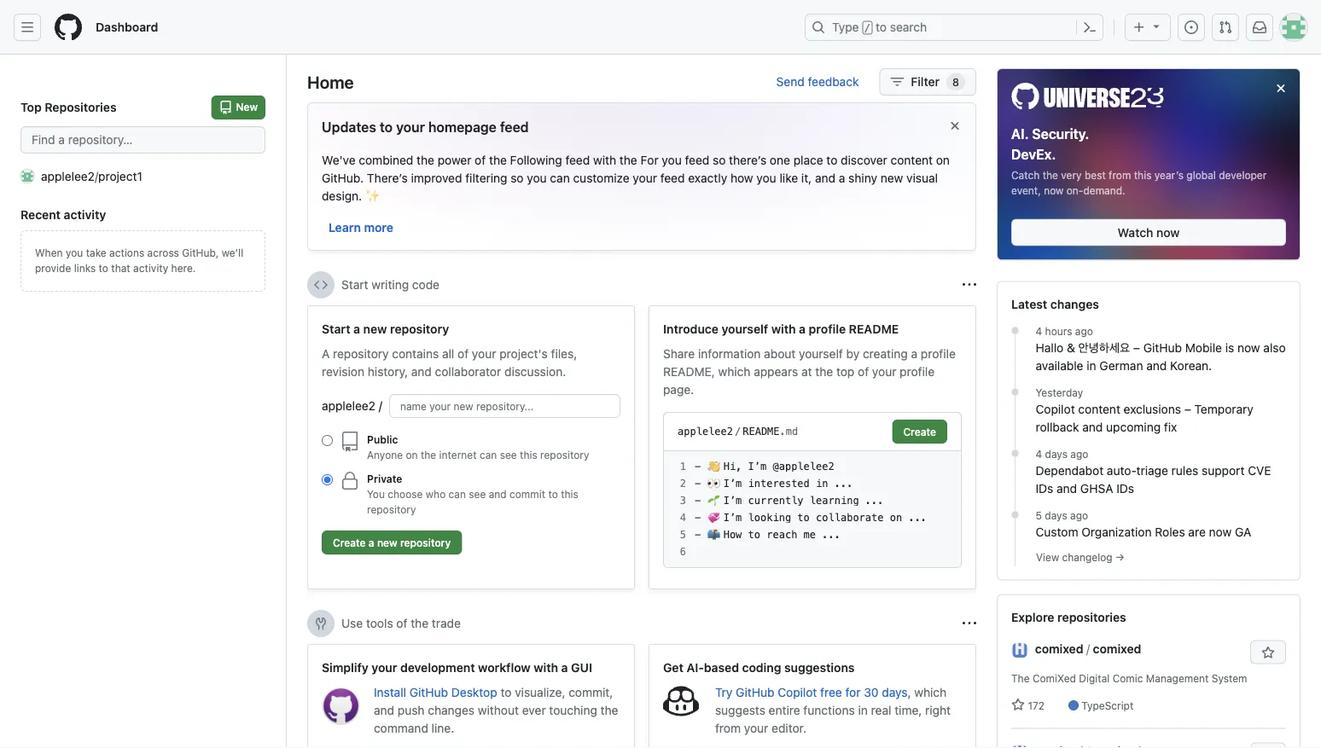 Task type: vqa. For each thing, say whether or not it's contained in the screenshot.


Task type: describe. For each thing, give the bounding box(es) containing it.
take
[[86, 247, 106, 259]]

ever
[[522, 703, 546, 717]]

to up combined
[[380, 119, 393, 135]]

1 - from the top
[[695, 461, 701, 473]]

internet
[[439, 449, 477, 461]]

digital
[[1079, 673, 1110, 685]]

– inside yesterday copilot content exclusions – temporary rollback and upcoming fix
[[1184, 402, 1191, 417]]

/ for type / to search
[[864, 22, 870, 34]]

are
[[1188, 525, 1206, 539]]

private
[[367, 473, 402, 485]]

development
[[400, 661, 475, 675]]

now right watch
[[1156, 225, 1180, 239]]

best
[[1085, 169, 1106, 181]]

view changelog → link
[[1036, 552, 1125, 564]]

a inside the we've combined the power of the following feed with the for you feed so there's one place to discover content on github. there's improved filtering so you can customize your feed exactly how you like it, and a shiny new visual design. ✨
[[839, 171, 845, 185]]

/ for comixed / comixed
[[1086, 642, 1090, 656]]

can inside "public anyone on the internet can see this repository"
[[480, 449, 497, 461]]

watch now link
[[1011, 219, 1286, 246]]

dot fill image for custom organization roles are now ga
[[1008, 508, 1022, 522]]

more
[[364, 220, 393, 234]]

repository up contains
[[390, 322, 449, 336]]

type
[[832, 20, 859, 34]]

repo image
[[340, 432, 360, 452]]

@comixed profile image
[[1011, 642, 1028, 659]]

repository inside a repository contains all of your project's files, revision history, and collaborator discussion.
[[333, 346, 389, 361]]

this inside ai. security. devex. catch the very best from this year's global developer event, now on-demand.
[[1134, 169, 1152, 181]]

2 ids from the left
[[1116, 482, 1134, 496]]

1
[[680, 461, 686, 473]]

watch now
[[1118, 225, 1180, 239]]

to inside private you choose who can see and commit to this repository
[[548, 488, 558, 500]]

copilot inside get ai-based coding suggestions "element"
[[778, 685, 817, 699]]

1 comixed from the left
[[1035, 642, 1083, 656]]

catch
[[1011, 169, 1040, 181]]

4 inside 1 - 👋 hi, i'm @applelee2 2 - 👀 i'm interested in ... 3 - 🌱 i'm currently learning ... 4 - 💞️ i'm looking to collaborate on ... 5 - 📫 how to reach me ... 6
[[680, 512, 686, 524]]

repository inside button
[[400, 537, 451, 549]]

we've
[[322, 153, 356, 167]]

auto-
[[1107, 464, 1136, 478]]

feed up exactly
[[685, 153, 709, 167]]

learn more
[[329, 220, 393, 234]]

hallo
[[1036, 341, 1064, 355]]

install github desktop link
[[374, 685, 501, 699]]

1 vertical spatial readme
[[743, 426, 780, 438]]

of right tools
[[396, 617, 407, 631]]

project1 image
[[20, 169, 34, 183]]

recent activity
[[20, 207, 106, 221]]

you down following
[[527, 171, 547, 185]]

star this repository image
[[1261, 647, 1275, 660]]

2 vertical spatial with
[[534, 661, 558, 675]]

collaborate
[[816, 512, 884, 524]]

functions
[[803, 703, 855, 717]]

anyone
[[367, 449, 403, 461]]

without
[[478, 703, 519, 717]]

ga
[[1235, 525, 1251, 539]]

introduce
[[663, 322, 718, 336]]

coding
[[742, 661, 781, 675]]

desktop
[[451, 685, 497, 699]]

and inside yesterday copilot content exclusions – temporary rollback and upcoming fix
[[1082, 420, 1103, 434]]

of inside the we've combined the power of the following feed with the for you feed so there's one place to discover content on github. there's improved filtering so you can customize your feed exactly how you like it, and a shiny new visual design. ✨
[[475, 153, 486, 167]]

ago for auto-
[[1070, 449, 1088, 460]]

and inside 4 days ago dependabot auto-triage rules support cve ids and ghsa ids
[[1057, 482, 1077, 496]]

a up revision
[[353, 322, 360, 336]]

you left like
[[756, 171, 776, 185]]

6
[[680, 546, 686, 558]]

create a new repository element
[[322, 320, 620, 562]]

comixed / comixed
[[1035, 642, 1141, 656]]

on-
[[1066, 185, 1083, 197]]

universe23 image
[[1011, 83, 1164, 110]]

choose
[[388, 488, 423, 500]]

contains
[[392, 346, 439, 361]]

in inside which suggests entire functions in real time, right from your editor.
[[858, 703, 868, 717]]

github desktop image
[[322, 687, 360, 725]]

hi,
[[723, 461, 742, 473]]

dot fill image for copilot content exclusions – temporary rollback and upcoming fix
[[1008, 385, 1022, 399]]

interested
[[748, 478, 810, 490]]

system
[[1212, 673, 1247, 685]]

0 vertical spatial readme
[[849, 322, 899, 336]]

1 vertical spatial profile
[[921, 346, 956, 361]]

updates to your homepage feed
[[322, 119, 529, 135]]

gui
[[571, 661, 592, 675]]

editor.
[[772, 721, 806, 735]]

to left search
[[876, 20, 887, 34]]

📫
[[707, 529, 717, 541]]

project's
[[499, 346, 548, 361]]

... right me
[[822, 529, 841, 541]]

latest changes
[[1011, 297, 1099, 312]]

security.
[[1032, 126, 1089, 142]]

top
[[836, 364, 855, 378]]

organization
[[1081, 525, 1152, 539]]

i'm right 🌱
[[723, 495, 742, 507]]

5 inside 1 - 👋 hi, i'm @applelee2 2 - 👀 i'm interested in ... 3 - 🌱 i'm currently learning ... 4 - 💞️ i'm looking to collaborate on ... 5 - 📫 how to reach me ... 6
[[680, 529, 686, 541]]

simplify your development workflow with a gui
[[322, 661, 592, 675]]

changelog
[[1062, 552, 1112, 564]]

applelee2 /
[[322, 399, 382, 413]]

i'm right the hi,
[[748, 461, 767, 473]]

reach
[[767, 529, 797, 541]]

by
[[846, 346, 860, 361]]

plus image
[[1132, 20, 1146, 34]]

your inside a repository contains all of your project's files, revision history, and collaborator discussion.
[[472, 346, 496, 361]]

0 horizontal spatial activity
[[64, 207, 106, 221]]

the up filtering
[[489, 153, 507, 167]]

create a new repository
[[333, 537, 451, 549]]

172
[[1025, 700, 1045, 712]]

2 vertical spatial profile
[[900, 364, 935, 378]]

who
[[426, 488, 446, 500]]

and inside the we've combined the power of the following feed with the for you feed so there's one place to discover content on github. there's improved filtering so you can customize your feed exactly how you like it, and a shiny new visual design. ✨
[[815, 171, 836, 185]]

suggests
[[715, 703, 765, 717]]

custom
[[1036, 525, 1078, 539]]

dependabot
[[1036, 464, 1104, 478]]

in inside 1 - 👋 hi, i'm @applelee2 2 - 👀 i'm interested in ... 3 - 🌱 i'm currently learning ... 4 - 💞️ i'm looking to collaborate on ... 5 - 📫 how to reach me ... 6
[[816, 478, 828, 490]]

developer
[[1219, 169, 1267, 181]]

ago for &
[[1075, 326, 1093, 338]]

and inside private you choose who can see and commit to this repository
[[489, 488, 507, 500]]

visualize,
[[515, 685, 565, 699]]

get
[[663, 661, 683, 675]]

... up the collaborate
[[865, 495, 884, 507]]

trade
[[432, 617, 461, 631]]

real
[[871, 703, 891, 717]]

new
[[236, 101, 258, 113]]

👀
[[707, 478, 717, 490]]

your up combined
[[396, 119, 425, 135]]

applelee2 / project1
[[41, 169, 142, 183]]

based
[[704, 661, 739, 675]]

commit
[[510, 488, 545, 500]]

git pull request image
[[1219, 20, 1232, 34]]

can inside private you choose who can see and commit to this repository
[[449, 488, 466, 500]]

a left gui
[[561, 661, 568, 675]]

touching
[[549, 703, 597, 717]]

5 days ago custom organization roles are now ga
[[1036, 510, 1251, 539]]

which inside share information about yourself by creating a profile readme, which appears at the top of your profile page.
[[718, 364, 751, 378]]

copilot inside yesterday copilot content exclusions – temporary rollback and upcoming fix
[[1036, 402, 1075, 417]]

changes inside explore element
[[1050, 297, 1099, 312]]

for
[[845, 685, 861, 699]]

– inside 4 hours ago hallo & 안녕하세요 – github mobile is now also available in german and korean.
[[1133, 341, 1140, 355]]

line.
[[432, 721, 454, 735]]

global
[[1187, 169, 1216, 181]]

0 vertical spatial profile
[[809, 322, 846, 336]]

start for start writing code
[[341, 278, 368, 292]]

the inside "public anyone on the internet can see this repository"
[[421, 449, 436, 461]]

content inside the we've combined the power of the following feed with the for you feed so there's one place to discover content on github. there's improved filtering so you can customize your feed exactly how you like it, and a shiny new visual design. ✨
[[891, 153, 933, 167]]

i'm down the hi,
[[723, 478, 742, 490]]

simplify your development workflow with a gui element
[[307, 644, 635, 748]]

Top Repositories search field
[[20, 126, 265, 154]]

and inside the to visualize, commit, and push changes without ever touching the command line.
[[374, 703, 394, 717]]

dashboard
[[96, 20, 158, 34]]

repositories
[[1057, 611, 1126, 625]]

ghsa
[[1080, 482, 1113, 496]]

which inside which suggests entire functions in real time, right from your editor.
[[914, 685, 947, 699]]

command
[[374, 721, 428, 735]]

cve
[[1248, 464, 1271, 478]]

feed up following
[[500, 119, 529, 135]]

a inside button
[[369, 537, 374, 549]]

discover
[[841, 153, 887, 167]]

👋
[[707, 461, 717, 473]]

how
[[723, 529, 742, 541]]

the up improved
[[417, 153, 434, 167]]

yourself inside share information about yourself by creating a profile readme, which appears at the top of your profile page.
[[799, 346, 843, 361]]

from inside ai. security. devex. catch the very best from this year's global developer event, now on-demand.
[[1109, 169, 1131, 181]]

top
[[20, 100, 42, 114]]



Task type: locate. For each thing, give the bounding box(es) containing it.
close image
[[1274, 82, 1288, 95]]

your inside the we've combined the power of the following feed with the for you feed so there's one place to discover content on github. there's improved filtering so you can customize your feed exactly how you like it, and a shiny new visual design. ✨
[[633, 171, 657, 185]]

2 - from the top
[[695, 478, 701, 490]]

0 vertical spatial ago
[[1075, 326, 1093, 338]]

/ inside introduce yourself with a profile readme element
[[735, 426, 741, 438]]

Find a repository… text field
[[20, 126, 265, 154]]

suggestions
[[784, 661, 855, 675]]

1 horizontal spatial comixed
[[1093, 642, 1141, 656]]

management
[[1146, 673, 1209, 685]]

can inside the we've combined the power of the following feed with the for you feed so there's one place to discover content on github. there's improved filtering so you can customize your feed exactly how you like it, and a shiny new visual design. ✨
[[550, 171, 570, 185]]

1 horizontal spatial readme
[[849, 322, 899, 336]]

github inside simplify your development workflow with a gui element
[[409, 685, 448, 699]]

0 vertical spatial yourself
[[722, 322, 768, 336]]

feed left exactly
[[660, 171, 685, 185]]

1 horizontal spatial this
[[561, 488, 578, 500]]

try github copilot free for 30 days, link
[[715, 685, 914, 699]]

comixed up the comic
[[1093, 642, 1141, 656]]

you up links
[[66, 247, 83, 259]]

of
[[475, 153, 486, 167], [458, 346, 469, 361], [858, 364, 869, 378], [396, 617, 407, 631]]

changes inside the to visualize, commit, and push changes without ever touching the command line.
[[428, 703, 475, 717]]

4 down 3
[[680, 512, 686, 524]]

to down take
[[99, 262, 108, 274]]

github up korean.
[[1143, 341, 1182, 355]]

appears
[[754, 364, 798, 378]]

in left real
[[858, 703, 868, 717]]

1 vertical spatial changes
[[428, 703, 475, 717]]

0 vertical spatial copilot
[[1036, 402, 1075, 417]]

1 vertical spatial on
[[406, 449, 418, 461]]

2 comixed from the left
[[1093, 642, 1141, 656]]

in
[[1087, 359, 1096, 373], [816, 478, 828, 490], [858, 703, 868, 717]]

on up visual
[[936, 153, 950, 167]]

1 days from the top
[[1045, 449, 1068, 460]]

days up dependabot
[[1045, 449, 1068, 460]]

4 hours ago hallo & 안녕하세요 – github mobile is now also available in german and korean.
[[1036, 326, 1286, 373]]

activity down applelee2 / project1
[[64, 207, 106, 221]]

home
[[307, 72, 354, 92]]

new for start a new repository
[[363, 322, 387, 336]]

1 vertical spatial new
[[363, 322, 387, 336]]

this left year's
[[1134, 169, 1152, 181]]

why am i seeing this? image
[[963, 617, 976, 631]]

improved
[[411, 171, 462, 185]]

2 vertical spatial in
[[858, 703, 868, 717]]

content up visual
[[891, 153, 933, 167]]

entire
[[769, 703, 800, 717]]

like
[[780, 171, 798, 185]]

start up a
[[322, 322, 350, 336]]

1 vertical spatial days
[[1045, 510, 1067, 522]]

4 - from the top
[[695, 512, 701, 524]]

0 horizontal spatial 5
[[680, 529, 686, 541]]

0 horizontal spatial see
[[469, 488, 486, 500]]

new link
[[211, 96, 265, 119]]

type / to search
[[832, 20, 927, 34]]

of inside share information about yourself by creating a profile readme, which appears at the top of your profile page.
[[858, 364, 869, 378]]

0 horizontal spatial yourself
[[722, 322, 768, 336]]

ai-
[[687, 661, 704, 675]]

0 horizontal spatial from
[[715, 721, 741, 735]]

comixed
[[1035, 642, 1083, 656], [1093, 642, 1141, 656]]

2 horizontal spatial on
[[936, 153, 950, 167]]

and inside a repository contains all of your project's files, revision history, and collaborator discussion.
[[411, 364, 432, 378]]

start for start a new repository
[[322, 322, 350, 336]]

applelee2 up recent activity
[[41, 169, 95, 183]]

1 horizontal spatial copilot
[[1036, 402, 1075, 417]]

repository inside "public anyone on the internet can see this repository"
[[540, 449, 589, 461]]

start right code icon
[[341, 278, 368, 292]]

2 horizontal spatial applelee2
[[678, 426, 733, 438]]

recent
[[20, 207, 61, 221]]

which suggests entire functions in real time, right from your editor.
[[715, 685, 951, 735]]

2 horizontal spatial with
[[771, 322, 796, 336]]

Repository name text field
[[389, 394, 620, 418]]

/ inside create a new repository element
[[379, 399, 382, 413]]

your inside share information about yourself by creating a profile readme, which appears at the top of your profile page.
[[872, 364, 896, 378]]

a inside share information about yourself by creating a profile readme, which appears at the top of your profile page.
[[911, 346, 917, 361]]

0 vertical spatial from
[[1109, 169, 1131, 181]]

the down commit,
[[601, 703, 618, 717]]

1 horizontal spatial github
[[736, 685, 774, 699]]

4 inside 4 days ago dependabot auto-triage rules support cve ids and ghsa ids
[[1036, 449, 1042, 460]]

github inside get ai-based coding suggestions "element"
[[736, 685, 774, 699]]

0 vertical spatial changes
[[1050, 297, 1099, 312]]

to up me
[[797, 512, 810, 524]]

2 vertical spatial applelee2
[[678, 426, 733, 438]]

revision
[[322, 364, 364, 378]]

yourself up the information
[[722, 322, 768, 336]]

why am i seeing this? image
[[963, 278, 976, 292]]

2 horizontal spatial this
[[1134, 169, 1152, 181]]

and right it, on the top of page
[[815, 171, 836, 185]]

1 horizontal spatial with
[[593, 153, 616, 167]]

project1
[[98, 169, 142, 183]]

provide
[[35, 262, 71, 274]]

public anyone on the internet can see this repository
[[367, 434, 589, 461]]

0 vertical spatial see
[[500, 449, 517, 461]]

with up visualize, on the left bottom of the page
[[534, 661, 558, 675]]

new up history,
[[363, 322, 387, 336]]

1 vertical spatial yourself
[[799, 346, 843, 361]]

you
[[662, 153, 682, 167], [527, 171, 547, 185], [756, 171, 776, 185], [66, 247, 83, 259]]

to inside when you take actions across github, we'll provide links to that activity here.
[[99, 262, 108, 274]]

the inside ai. security. devex. catch the very best from this year's global developer event, now on-demand.
[[1043, 169, 1058, 181]]

see inside "public anyone on the internet can see this repository"
[[500, 449, 517, 461]]

2 vertical spatial new
[[377, 537, 397, 549]]

and left korean.
[[1146, 359, 1167, 373]]

so
[[713, 153, 726, 167], [511, 171, 524, 185]]

visual
[[906, 171, 938, 185]]

x image
[[948, 119, 962, 133]]

2 vertical spatial 4
[[680, 512, 686, 524]]

get ai-based coding suggestions element
[[649, 644, 976, 748]]

0 vertical spatial can
[[550, 171, 570, 185]]

readme up creating
[[849, 322, 899, 336]]

explore repositories navigation
[[997, 594, 1301, 748]]

0 vertical spatial so
[[713, 153, 726, 167]]

there's
[[367, 171, 408, 185]]

your inside which suggests entire functions in real time, right from your editor.
[[744, 721, 768, 735]]

github for get ai-based coding suggestions
[[736, 685, 774, 699]]

you inside when you take actions across github, we'll provide links to that activity here.
[[66, 247, 83, 259]]

/ inside explore repositories navigation
[[1086, 642, 1090, 656]]

1 vertical spatial can
[[480, 449, 497, 461]]

the inside the to visualize, commit, and push changes without ever touching the command line.
[[601, 703, 618, 717]]

/ up recent activity
[[95, 169, 98, 183]]

there's
[[729, 153, 766, 167]]

ago inside 4 days ago dependabot auto-triage rules support cve ids and ghsa ids
[[1070, 449, 1088, 460]]

/ inside 'type / to search'
[[864, 22, 870, 34]]

0 vertical spatial in
[[1087, 359, 1096, 373]]

0 horizontal spatial with
[[534, 661, 558, 675]]

on
[[936, 153, 950, 167], [406, 449, 418, 461], [890, 512, 902, 524]]

1 horizontal spatial applelee2
[[322, 399, 375, 413]]

github,
[[182, 247, 219, 259]]

the inside share information about yourself by creating a profile readme, which appears at the top of your profile page.
[[815, 364, 833, 378]]

start a new repository
[[322, 322, 449, 336]]

5
[[1036, 510, 1042, 522], [680, 529, 686, 541]]

see inside private you choose who can see and commit to this repository
[[469, 488, 486, 500]]

time,
[[895, 703, 922, 717]]

1 vertical spatial start
[[322, 322, 350, 336]]

@applelee2
[[773, 461, 834, 473]]

1 vertical spatial which
[[914, 685, 947, 699]]

now inside ai. security. devex. catch the very best from this year's global developer event, now on-demand.
[[1044, 185, 1064, 197]]

to up without
[[501, 685, 512, 699]]

2 vertical spatial this
[[561, 488, 578, 500]]

2 days from the top
[[1045, 510, 1067, 522]]

star image
[[1011, 699, 1025, 712]]

1 horizontal spatial on
[[890, 512, 902, 524]]

github inside 4 hours ago hallo & 안녕하세요 – github mobile is now also available in german and korean.
[[1143, 341, 1182, 355]]

applelee2 up 👋
[[678, 426, 733, 438]]

filter
[[911, 75, 940, 89]]

about
[[764, 346, 796, 361]]

ago right hours
[[1075, 326, 1093, 338]]

2 vertical spatial on
[[890, 512, 902, 524]]

the
[[1011, 673, 1030, 685]]

applelee2 for applelee2 /
[[322, 399, 375, 413]]

activity inside when you take actions across github, we'll provide links to that activity here.
[[133, 262, 168, 274]]

filter image
[[890, 75, 904, 89]]

4 inside 4 hours ago hallo & 안녕하세요 – github mobile is now also available in german and korean.
[[1036, 326, 1042, 338]]

1 vertical spatial activity
[[133, 262, 168, 274]]

dot fill image for dependabot auto-triage rules support cve ids and ghsa ids
[[1008, 447, 1022, 460]]

start inside create a new repository element
[[322, 322, 350, 336]]

2 horizontal spatial github
[[1143, 341, 1182, 355]]

0 vertical spatial new
[[880, 171, 903, 185]]

0 vertical spatial 5
[[1036, 510, 1042, 522]]

this up commit at the left bottom of page
[[520, 449, 537, 461]]

new inside create a new repository button
[[377, 537, 397, 549]]

history,
[[368, 364, 408, 378]]

1 horizontal spatial in
[[858, 703, 868, 717]]

from down suggests
[[715, 721, 741, 735]]

/ right type
[[864, 22, 870, 34]]

5 inside 5 days ago custom organization roles are now ga
[[1036, 510, 1042, 522]]

0 vertical spatial with
[[593, 153, 616, 167]]

1 vertical spatial applelee2
[[322, 399, 375, 413]]

you
[[367, 488, 385, 500]]

0 vertical spatial this
[[1134, 169, 1152, 181]]

new for create a new repository
[[377, 537, 397, 549]]

explore
[[1011, 611, 1054, 625]]

0 horizontal spatial on
[[406, 449, 418, 461]]

→
[[1115, 552, 1125, 564]]

1 vertical spatial from
[[715, 721, 741, 735]]

ids down dependabot
[[1036, 482, 1053, 496]]

1 vertical spatial 4
[[1036, 449, 1042, 460]]

new inside the we've combined the power of the following feed with the for you feed so there's one place to discover content on github. there's improved filtering so you can customize your feed exactly how you like it, and a shiny new visual design. ✨
[[880, 171, 903, 185]]

actions
[[109, 247, 144, 259]]

ago inside 5 days ago custom organization roles are now ga
[[1070, 510, 1088, 522]]

rules
[[1171, 464, 1198, 478]]

on inside 1 - 👋 hi, i'm @applelee2 2 - 👀 i'm interested in ... 3 - 🌱 i'm currently learning ... 4 - 💞️ i'm looking to collaborate on ... 5 - 📫 how to reach me ... 6
[[890, 512, 902, 524]]

0 vertical spatial 4
[[1036, 326, 1042, 338]]

0 horizontal spatial so
[[511, 171, 524, 185]]

on inside the we've combined the power of the following feed with the for you feed so there's one place to discover content on github. there's improved filtering so you can customize your feed exactly how you like it, and a shiny new visual design. ✨
[[936, 153, 950, 167]]

comixed up comixed
[[1035, 642, 1083, 656]]

3 dot fill image from the top
[[1008, 447, 1022, 460]]

github for simplify your development workflow with a gui
[[409, 685, 448, 699]]

None radio
[[322, 435, 333, 446], [322, 474, 333, 486], [322, 435, 333, 446], [322, 474, 333, 486]]

0 horizontal spatial can
[[449, 488, 466, 500]]

- left 👋
[[695, 461, 701, 473]]

that
[[111, 262, 130, 274]]

0 horizontal spatial changes
[[428, 703, 475, 717]]

0 horizontal spatial comixed
[[1035, 642, 1083, 656]]

dot fill image
[[1008, 324, 1022, 338], [1008, 385, 1022, 399], [1008, 447, 1022, 460], [1008, 508, 1022, 522]]

applelee2 for applelee2 / project1
[[41, 169, 95, 183]]

1 - 👋 hi, i'm @applelee2 2 - 👀 i'm interested in ... 3 - 🌱 i'm currently learning ... 4 - 💞️ i'm looking to collaborate on ... 5 - 📫 how to reach me ... 6
[[680, 461, 927, 558]]

tools
[[366, 617, 393, 631]]

– up german
[[1133, 341, 1140, 355]]

feed up 'customize'
[[565, 153, 590, 167]]

3 - from the top
[[695, 495, 701, 507]]

now left on-
[[1044, 185, 1064, 197]]

this inside "public anyone on the internet can see this repository"
[[520, 449, 537, 461]]

4 days ago dependabot auto-triage rules support cve ids and ghsa ids
[[1036, 449, 1271, 496]]

0 vertical spatial days
[[1045, 449, 1068, 460]]

discussion.
[[504, 364, 566, 378]]

tools image
[[314, 617, 328, 631]]

2 vertical spatial can
[[449, 488, 466, 500]]

0 vertical spatial activity
[[64, 207, 106, 221]]

– right exclusions
[[1184, 402, 1191, 417]]

repository down choose at bottom
[[367, 504, 416, 515]]

✨
[[365, 189, 377, 203]]

shiny
[[848, 171, 877, 185]]

code image
[[314, 278, 328, 292]]

1 ids from the left
[[1036, 482, 1053, 496]]

combined
[[359, 153, 413, 167]]

1 horizontal spatial ids
[[1116, 482, 1134, 496]]

in inside 4 hours ago hallo & 안녕하세요 – github mobile is now also available in german and korean.
[[1087, 359, 1096, 373]]

/
[[864, 22, 870, 34], [95, 169, 98, 183], [379, 399, 382, 413], [735, 426, 741, 438], [1086, 642, 1090, 656]]

5 up custom
[[1036, 510, 1042, 522]]

looking
[[748, 512, 791, 524]]

introduce yourself with a profile readme element
[[649, 306, 976, 590]]

links
[[74, 262, 96, 274]]

and right the rollback at the right of page
[[1082, 420, 1103, 434]]

days inside 5 days ago custom organization roles are now ga
[[1045, 510, 1067, 522]]

so down following
[[511, 171, 524, 185]]

2 horizontal spatial in
[[1087, 359, 1096, 373]]

1 horizontal spatial content
[[1078, 402, 1120, 417]]

1 vertical spatial –
[[1184, 402, 1191, 417]]

exclusions
[[1124, 402, 1181, 417]]

free
[[820, 685, 842, 699]]

0 horizontal spatial content
[[891, 153, 933, 167]]

your down creating
[[872, 364, 896, 378]]

on right anyone
[[406, 449, 418, 461]]

comixed
[[1033, 673, 1076, 685]]

- left '👀'
[[695, 478, 701, 490]]

install
[[374, 685, 406, 699]]

to right commit at the left bottom of page
[[548, 488, 558, 500]]

from inside which suggests entire functions in real time, right from your editor.
[[715, 721, 741, 735]]

github up the push
[[409, 685, 448, 699]]

1 horizontal spatial which
[[914, 685, 947, 699]]

see right who
[[469, 488, 486, 500]]

this inside private you choose who can see and commit to this repository
[[561, 488, 578, 500]]

0 horizontal spatial applelee2
[[41, 169, 95, 183]]

homepage image
[[55, 14, 82, 41]]

dot fill image for hallo & 안녕하세요 – github mobile is now also available in german and korean.
[[1008, 324, 1022, 338]]

the left for
[[619, 153, 637, 167]]

ai.
[[1011, 126, 1029, 142]]

ids
[[1036, 482, 1053, 496], [1116, 482, 1134, 496]]

view
[[1036, 552, 1059, 564]]

30
[[864, 685, 879, 699]]

explore element
[[997, 68, 1301, 748]]

- left 📫
[[695, 529, 701, 541]]

2 horizontal spatial can
[[550, 171, 570, 185]]

1 horizontal spatial see
[[500, 449, 517, 461]]

1 vertical spatial copilot
[[778, 685, 817, 699]]

the left trade
[[411, 617, 429, 631]]

content up 'upcoming'
[[1078, 402, 1120, 417]]

1 dot fill image from the top
[[1008, 324, 1022, 338]]

your up collaborator
[[472, 346, 496, 361]]

applelee2 for applelee2 / readme .md
[[678, 426, 733, 438]]

copilot up entire
[[778, 685, 817, 699]]

0 horizontal spatial github
[[409, 685, 448, 699]]

the left very in the right of the page
[[1043, 169, 1058, 181]]

1 vertical spatial this
[[520, 449, 537, 461]]

profile down creating
[[900, 364, 935, 378]]

page.
[[663, 382, 694, 396]]

5 - from the top
[[695, 529, 701, 541]]

... right the collaborate
[[908, 512, 927, 524]]

days for custom
[[1045, 510, 1067, 522]]

send feedback
[[776, 75, 859, 89]]

a up 'at'
[[799, 322, 806, 336]]

try
[[715, 685, 733, 699]]

/ for applelee2 / project1
[[95, 169, 98, 183]]

following
[[510, 153, 562, 167]]

1 horizontal spatial –
[[1184, 402, 1191, 417]]

none submit inside introduce yourself with a profile readme element
[[892, 420, 947, 444]]

see up commit at the left bottom of page
[[500, 449, 517, 461]]

- left 🌱
[[695, 495, 701, 507]]

use tools of the trade
[[341, 617, 461, 631]]

send feedback link
[[776, 73, 859, 91]]

... up learning
[[834, 478, 853, 490]]

2 vertical spatial ago
[[1070, 510, 1088, 522]]

i'm up how
[[723, 512, 742, 524]]

and left commit at the left bottom of page
[[489, 488, 507, 500]]

on right the collaborate
[[890, 512, 902, 524]]

0 vertical spatial –
[[1133, 341, 1140, 355]]

year's
[[1154, 169, 1184, 181]]

4 for dependabot auto-triage rules support cve ids and ghsa ids
[[1036, 449, 1042, 460]]

with inside the we've combined the power of the following feed with the for you feed so there's one place to discover content on github. there's improved filtering so you can customize your feed exactly how you like it, and a shiny new visual design. ✨
[[593, 153, 616, 167]]

can right internet
[[480, 449, 497, 461]]

0 vertical spatial which
[[718, 364, 751, 378]]

which down the information
[[718, 364, 751, 378]]

now inside 5 days ago custom organization roles are now ga
[[1209, 525, 1232, 539]]

1 horizontal spatial activity
[[133, 262, 168, 274]]

0 vertical spatial on
[[936, 153, 950, 167]]

1 vertical spatial in
[[816, 478, 828, 490]]

0 vertical spatial start
[[341, 278, 368, 292]]

command palette image
[[1083, 20, 1097, 34]]

1 horizontal spatial 5
[[1036, 510, 1042, 522]]

ago up custom
[[1070, 510, 1088, 522]]

this right commit at the left bottom of page
[[561, 488, 578, 500]]

2 dot fill image from the top
[[1008, 385, 1022, 399]]

on inside "public anyone on the internet can see this repository"
[[406, 449, 418, 461]]

changes up the line.
[[428, 703, 475, 717]]

lock image
[[340, 471, 360, 492]]

4 up hallo at the top of the page
[[1036, 326, 1042, 338]]

yourself up 'at'
[[799, 346, 843, 361]]

yesterday
[[1036, 387, 1083, 399]]

1 horizontal spatial yourself
[[799, 346, 843, 361]]

applelee2 inside introduce yourself with a profile readme element
[[678, 426, 733, 438]]

simplify
[[322, 661, 368, 675]]

a right creating
[[911, 346, 917, 361]]

days for dependabot
[[1045, 449, 1068, 460]]

so up exactly
[[713, 153, 726, 167]]

triangle down image
[[1150, 19, 1163, 33]]

which up right
[[914, 685, 947, 699]]

1 vertical spatial content
[[1078, 402, 1120, 417]]

0 horizontal spatial readme
[[743, 426, 780, 438]]

None submit
[[892, 420, 947, 444]]

issue opened image
[[1185, 20, 1198, 34]]

1 vertical spatial so
[[511, 171, 524, 185]]

to inside the to visualize, commit, and push changes without ever touching the command line.
[[501, 685, 512, 699]]

now inside 4 hours ago hallo & 안녕하세요 – github mobile is now also available in german and korean.
[[1237, 341, 1260, 355]]

1 horizontal spatial changes
[[1050, 297, 1099, 312]]

of inside a repository contains all of your project's files, revision history, and collaborator discussion.
[[458, 346, 469, 361]]

upcoming
[[1106, 420, 1161, 434]]

ago inside 4 hours ago hallo & 안녕하세요 – github mobile is now also available in german and korean.
[[1075, 326, 1093, 338]]

repository down who
[[400, 537, 451, 549]]

4 dot fill image from the top
[[1008, 508, 1022, 522]]

and inside 4 hours ago hallo & 안녕하세요 – github mobile is now also available in german and korean.
[[1146, 359, 1167, 373]]

profile right creating
[[921, 346, 956, 361]]

search
[[890, 20, 927, 34]]

1 vertical spatial see
[[469, 488, 486, 500]]

ago for organization
[[1070, 510, 1088, 522]]

you right for
[[662, 153, 682, 167]]

content inside yesterday copilot content exclusions – temporary rollback and upcoming fix
[[1078, 402, 1120, 417]]

4 for hallo & 안녕하세요 – github mobile is now also available in german and korean.
[[1036, 326, 1042, 338]]

to inside the we've combined the power of the following feed with the for you feed so there's one place to discover content on github. there's improved filtering so you can customize your feed exactly how you like it, and a shiny new visual design. ✨
[[826, 153, 837, 167]]

0 horizontal spatial this
[[520, 449, 537, 461]]

your up install
[[372, 661, 397, 675]]

with up 'customize'
[[593, 153, 616, 167]]

from
[[1109, 169, 1131, 181], [715, 721, 741, 735]]

applelee2 inside create a new repository element
[[322, 399, 375, 413]]

content
[[891, 153, 933, 167], [1078, 402, 1120, 417]]

a right "create"
[[369, 537, 374, 549]]

create
[[333, 537, 366, 549]]

/ for applelee2 /
[[379, 399, 382, 413]]

/ up digital
[[1086, 642, 1090, 656]]

repository
[[390, 322, 449, 336], [333, 346, 389, 361], [540, 449, 589, 461], [367, 504, 416, 515], [400, 537, 451, 549]]

now left ga
[[1209, 525, 1232, 539]]

repository up commit at the left bottom of page
[[540, 449, 589, 461]]

share information about yourself by creating a profile readme, which appears at the top of your profile page.
[[663, 346, 956, 396]]

comic
[[1113, 673, 1143, 685]]

0 horizontal spatial –
[[1133, 341, 1140, 355]]

can right who
[[449, 488, 466, 500]]

/ for applelee2 / readme .md
[[735, 426, 741, 438]]

explore repositories
[[1011, 611, 1126, 625]]

0 horizontal spatial ids
[[1036, 482, 1053, 496]]

can down following
[[550, 171, 570, 185]]

filtering
[[465, 171, 507, 185]]

yourself
[[722, 322, 768, 336], [799, 346, 843, 361]]

days inside 4 days ago dependabot auto-triage rules support cve ids and ghsa ids
[[1045, 449, 1068, 460]]

0 horizontal spatial which
[[718, 364, 751, 378]]

also
[[1263, 341, 1286, 355]]

1 horizontal spatial from
[[1109, 169, 1131, 181]]

0 horizontal spatial in
[[816, 478, 828, 490]]

notifications image
[[1253, 20, 1266, 34]]

to right how
[[748, 529, 760, 541]]

1 vertical spatial with
[[771, 322, 796, 336]]

collaborator
[[435, 364, 501, 378]]

github up suggests
[[736, 685, 774, 699]]

to right the place
[[826, 153, 837, 167]]

repository inside private you choose who can see and commit to this repository
[[367, 504, 416, 515]]

try github copilot free for 30 days,
[[715, 685, 914, 699]]

a left shiny on the right
[[839, 171, 845, 185]]

1 vertical spatial 5
[[680, 529, 686, 541]]

send
[[776, 75, 805, 89]]

5 up 6
[[680, 529, 686, 541]]

2
[[680, 478, 686, 490]]



